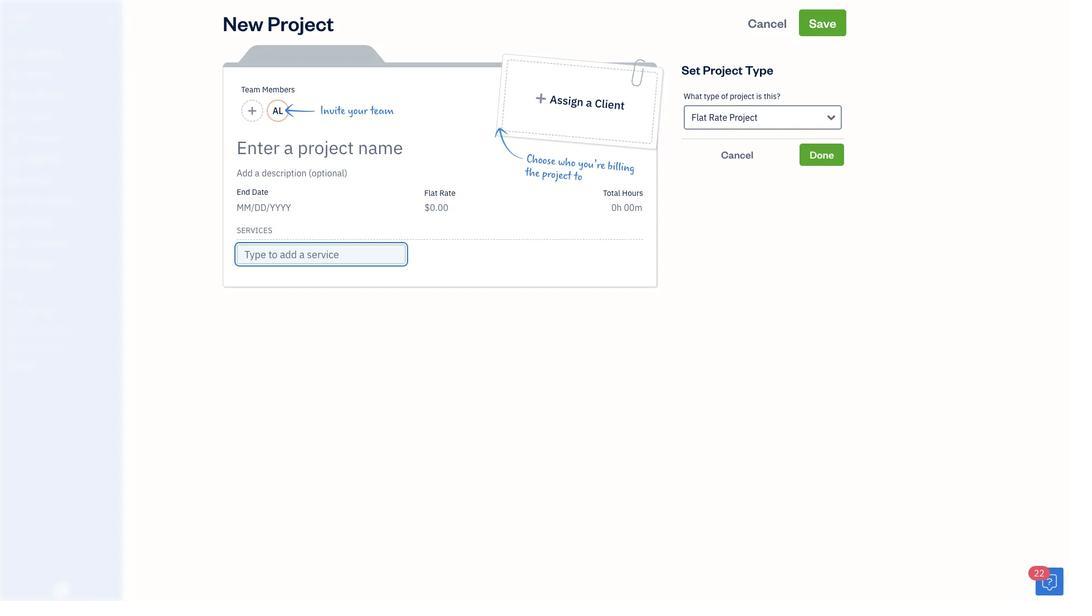 Task type: locate. For each thing, give the bounding box(es) containing it.
rate inside field
[[709, 112, 728, 123]]

services
[[237, 225, 272, 236]]

type
[[704, 91, 720, 101]]

your
[[348, 105, 368, 117]]

0 vertical spatial project
[[268, 9, 334, 36]]

invoice image
[[7, 112, 21, 123]]

rate
[[709, 112, 728, 123], [440, 188, 456, 198]]

0 horizontal spatial project
[[542, 168, 572, 183]]

0 vertical spatial flat
[[692, 112, 707, 123]]

rate up amount (usd) text box
[[440, 188, 456, 198]]

0 horizontal spatial rate
[[440, 188, 456, 198]]

cancel
[[748, 15, 787, 31], [721, 148, 754, 161]]

invite
[[320, 105, 345, 117]]

0 vertical spatial cancel
[[748, 15, 787, 31]]

project for set
[[703, 62, 743, 77]]

rate down of
[[709, 112, 728, 123]]

settings image
[[8, 360, 119, 369]]

cancel button
[[738, 9, 797, 36], [682, 144, 793, 166]]

end date
[[237, 187, 268, 197]]

save button
[[799, 9, 847, 36]]

project inside field
[[730, 112, 758, 123]]

choose
[[526, 153, 556, 168]]

estimate image
[[7, 91, 21, 102]]

what type of project is this? element
[[682, 83, 844, 139]]

flat down what
[[692, 112, 707, 123]]

project left to
[[542, 168, 572, 183]]

0 vertical spatial project
[[730, 91, 755, 101]]

choose who you're billing the project to
[[525, 153, 636, 184]]

al
[[273, 105, 283, 117]]

done
[[810, 148, 834, 161]]

save
[[809, 15, 837, 31]]

to
[[574, 171, 583, 184]]

expense image
[[7, 154, 21, 165]]

team
[[241, 84, 260, 95]]

total hours
[[603, 188, 643, 198]]

invite your team
[[320, 105, 394, 117]]

rate for flat rate project
[[709, 112, 728, 123]]

type
[[745, 62, 774, 77]]

flat
[[692, 112, 707, 123], [424, 188, 438, 198]]

cancel up the type
[[748, 15, 787, 31]]

1 horizontal spatial project
[[730, 91, 755, 101]]

0 horizontal spatial flat
[[424, 188, 438, 198]]

assign a client button
[[501, 59, 659, 144]]

project inside choose who you're billing the project to
[[542, 168, 572, 183]]

of
[[721, 91, 728, 101]]

flat rate project
[[692, 112, 758, 123]]

cancel button up the type
[[738, 9, 797, 36]]

members
[[262, 84, 295, 95]]

project
[[268, 9, 334, 36], [703, 62, 743, 77], [730, 112, 758, 123]]

1 vertical spatial flat
[[424, 188, 438, 198]]

dashboard image
[[7, 48, 21, 60]]

End date in  format text field
[[237, 202, 372, 214]]

2 vertical spatial project
[[730, 112, 758, 123]]

bank connections image
[[8, 342, 119, 351]]

flat for flat rate project
[[692, 112, 707, 123]]

flat for flat rate
[[424, 188, 438, 198]]

22
[[1034, 568, 1045, 580]]

1 horizontal spatial flat
[[692, 112, 707, 123]]

apple
[[9, 10, 33, 21]]

cancel for top cancel button
[[748, 15, 787, 31]]

cancel down flat rate project
[[721, 148, 754, 161]]

project left is
[[730, 91, 755, 101]]

team
[[371, 105, 394, 117]]

flat inside field
[[692, 112, 707, 123]]

1 vertical spatial project
[[703, 62, 743, 77]]

assign
[[550, 92, 584, 109]]

end
[[237, 187, 250, 197]]

0 vertical spatial rate
[[709, 112, 728, 123]]

22 button
[[1029, 567, 1064, 596]]

Amount (USD) text field
[[424, 202, 449, 214]]

main element
[[0, 0, 150, 602]]

cancel button down flat rate project
[[682, 144, 793, 166]]

hours
[[622, 188, 643, 198]]

1 horizontal spatial rate
[[709, 112, 728, 123]]

flat up amount (usd) text box
[[424, 188, 438, 198]]

add team member image
[[247, 104, 257, 118]]

1 vertical spatial project
[[542, 168, 572, 183]]

Project Type field
[[684, 105, 842, 130]]

1 vertical spatial rate
[[440, 188, 456, 198]]

project
[[730, 91, 755, 101], [542, 168, 572, 183]]

1 vertical spatial cancel
[[721, 148, 754, 161]]



Task type: vqa. For each thing, say whether or not it's contained in the screenshot.
Rate within FIELD
yes



Task type: describe. For each thing, give the bounding box(es) containing it.
0 vertical spatial cancel button
[[738, 9, 797, 36]]

report image
[[7, 260, 21, 271]]

cancel for cancel button to the bottom
[[721, 148, 754, 161]]

Hourly Budget text field
[[612, 202, 643, 214]]

money image
[[7, 218, 21, 229]]

items and services image
[[8, 324, 119, 333]]

a
[[586, 95, 593, 110]]

you're
[[578, 158, 606, 172]]

chart image
[[7, 239, 21, 250]]

client image
[[7, 70, 21, 81]]

this?
[[764, 91, 781, 101]]

team members
[[241, 84, 295, 95]]

the
[[525, 166, 540, 180]]

new
[[223, 9, 264, 36]]

billing
[[608, 160, 636, 175]]

Type to add a service text field
[[238, 246, 405, 263]]

Project Description text field
[[237, 167, 543, 180]]

team members image
[[8, 306, 119, 315]]

set project type
[[682, 62, 774, 77]]

new project
[[223, 9, 334, 36]]

Project Name text field
[[237, 136, 543, 159]]

owner
[[9, 22, 29, 31]]

apple owner
[[9, 10, 33, 31]]

resource center badge image
[[1036, 568, 1064, 596]]

is
[[757, 91, 762, 101]]

date
[[252, 187, 268, 197]]

freshbooks image
[[52, 584, 70, 597]]

timer image
[[7, 197, 21, 208]]

set
[[682, 62, 701, 77]]

apps image
[[8, 289, 119, 297]]

plus image
[[534, 92, 548, 104]]

who
[[558, 156, 576, 170]]

done button
[[800, 144, 844, 166]]

assign a client
[[550, 92, 626, 113]]

total
[[603, 188, 621, 198]]

payment image
[[7, 133, 21, 144]]

flat rate
[[424, 188, 456, 198]]

1 vertical spatial cancel button
[[682, 144, 793, 166]]

project for new
[[268, 9, 334, 36]]

what type of project is this?
[[684, 91, 781, 101]]

rate for flat rate
[[440, 188, 456, 198]]

client
[[595, 96, 626, 113]]

what
[[684, 91, 702, 101]]

project image
[[7, 175, 21, 187]]



